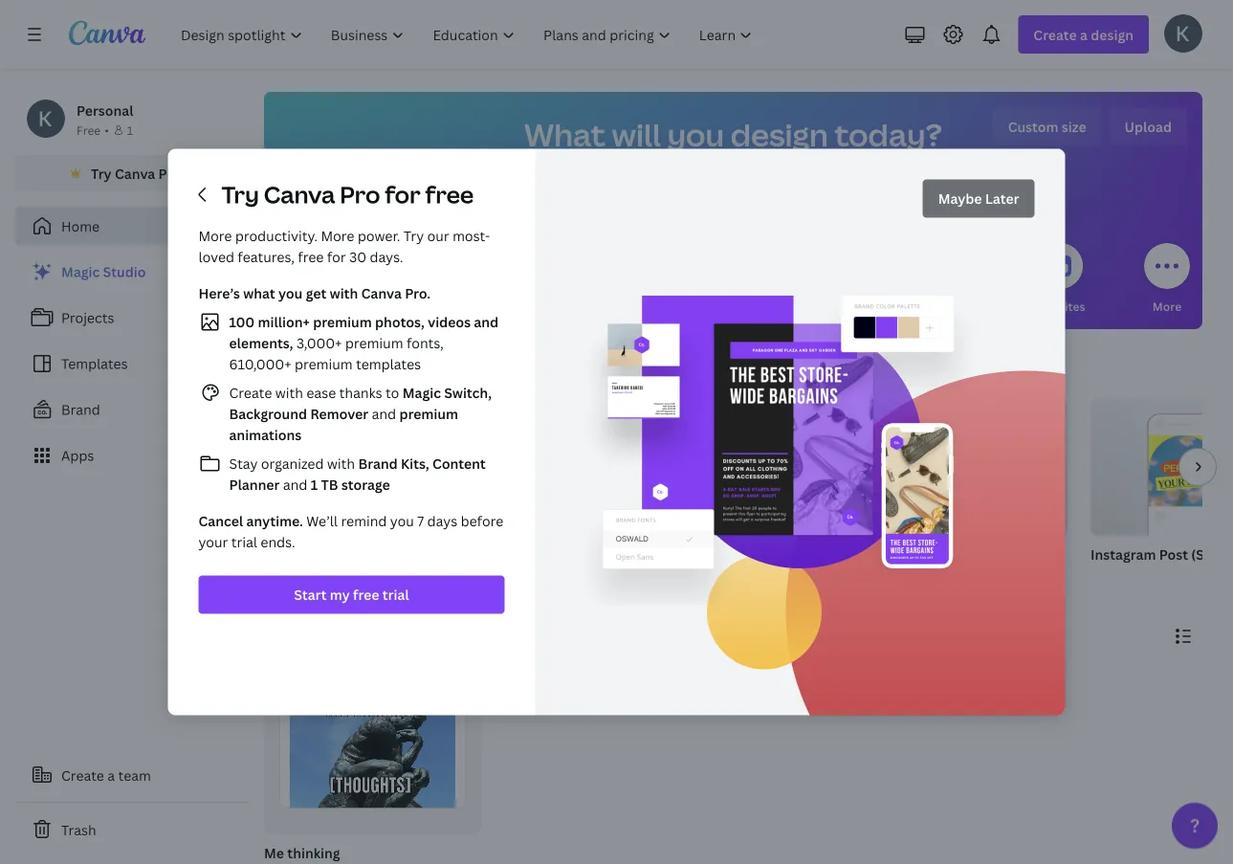 Task type: describe. For each thing, give the bounding box(es) containing it.
instagram post (square) group
[[1091, 398, 1233, 588]]

what
[[243, 284, 275, 302]]

remind
[[341, 512, 387, 530]]

you for what
[[278, 284, 303, 302]]

team
[[118, 766, 151, 784]]

thanks
[[339, 384, 382, 402]]

3,000+
[[297, 334, 342, 352]]

me thinking
[[264, 844, 340, 862]]

trash
[[61, 820, 96, 839]]

magic studio
[[61, 263, 146, 281]]

days.
[[370, 248, 403, 266]]

social media button
[[703, 230, 774, 329]]

instagram
[[1091, 545, 1156, 563]]

0 vertical spatial for
[[385, 179, 421, 210]]

pro for try canva pro for free
[[340, 179, 380, 210]]

videos
[[827, 298, 865, 314]]

design
[[731, 114, 829, 155]]

try canva pro button
[[15, 155, 249, 191]]

doc
[[264, 545, 290, 563]]

more productivity. more power. try our most- loved features, free for 30 days.
[[199, 227, 490, 266]]

recent
[[264, 624, 323, 648]]

1 horizontal spatial more
[[321, 227, 354, 245]]

and inside 100 million+ premium photos, videos and elements,
[[474, 313, 499, 331]]

social
[[703, 298, 737, 314]]

trial inside button
[[383, 586, 409, 604]]

create a team
[[61, 766, 151, 784]]

you for remind
[[390, 512, 414, 530]]

we'll remind you 7 days before your trial ends.
[[199, 512, 504, 551]]

trial inside we'll remind you 7 days before your trial ends.
[[231, 533, 257, 551]]

try for try canva pro
[[91, 164, 112, 182]]

websites
[[1035, 298, 1086, 314]]

want
[[352, 359, 393, 383]]

you might want to try...
[[264, 359, 457, 383]]

premium animations
[[229, 405, 458, 444]]

0 horizontal spatial 1
[[127, 122, 133, 138]]

(16:9)
[[764, 545, 801, 563]]

create for create with ease thanks to
[[229, 384, 272, 402]]

a
[[107, 766, 115, 784]]

video
[[884, 545, 922, 563]]

whiteboards
[[489, 298, 560, 314]]

what
[[524, 114, 606, 155]]

2 vertical spatial with
[[327, 455, 355, 473]]

animations
[[229, 426, 302, 444]]

0 vertical spatial with
[[330, 284, 358, 302]]

for inside more productivity. more power. try our most- loved features, free for 30 days.
[[327, 248, 346, 266]]

ease
[[307, 384, 336, 402]]

magic for switch,
[[403, 384, 441, 402]]

cancel anytime.
[[199, 512, 303, 530]]

create with ease thanks to
[[229, 384, 403, 402]]

today?
[[835, 114, 942, 155]]

apps
[[61, 446, 94, 465]]

•
[[105, 122, 109, 138]]

brand link
[[15, 390, 249, 429]]

before
[[461, 512, 504, 530]]

might
[[300, 359, 348, 383]]

elements,
[[229, 334, 293, 352]]

3,000+ premium fonts, 610,000+ premium templates
[[229, 334, 444, 373]]

more for more
[[1153, 298, 1182, 314]]

free inside button
[[353, 586, 379, 604]]

you for will
[[667, 114, 724, 155]]

social media
[[703, 298, 774, 314]]

doc group
[[264, 398, 448, 588]]

trash link
[[15, 810, 249, 849]]

whiteboard
[[471, 545, 547, 563]]

most-
[[453, 227, 490, 245]]

stay
[[229, 455, 258, 473]]

canva for try canva pro for free
[[264, 179, 335, 210]]

features,
[[238, 248, 295, 266]]

group for doc
[[264, 398, 448, 536]]

here's what you get with canva pro.
[[199, 284, 431, 302]]

(squar
[[1192, 545, 1233, 563]]

thinking
[[287, 844, 340, 862]]

create for create a team
[[61, 766, 104, 784]]

ends.
[[261, 533, 295, 551]]

magic for studio
[[61, 263, 100, 281]]

for
[[289, 298, 307, 314]]

home link
[[15, 207, 249, 245]]

and for and
[[369, 405, 400, 423]]

pro for try canva pro
[[158, 164, 181, 182]]

2 horizontal spatial canva
[[361, 284, 402, 302]]

get
[[306, 284, 327, 302]]

fonts,
[[407, 334, 444, 352]]

list containing magic studio
[[15, 253, 249, 475]]

post
[[1159, 545, 1188, 563]]

will
[[612, 114, 661, 155]]

your
[[199, 533, 228, 551]]

start my free trial
[[294, 586, 409, 604]]

premium inside 100 million+ premium photos, videos and elements,
[[313, 313, 372, 331]]

create a team button
[[15, 756, 249, 794]]

0 vertical spatial to
[[398, 359, 415, 383]]



Task type: locate. For each thing, give the bounding box(es) containing it.
presentations
[[593, 298, 670, 314]]

videos
[[428, 313, 471, 331]]

maybe
[[938, 189, 982, 208]]

to inside list
[[386, 384, 399, 402]]

organized
[[261, 455, 324, 473]]

canva up the home link
[[115, 164, 155, 182]]

1 horizontal spatial for
[[385, 179, 421, 210]]

and right the videos
[[474, 313, 499, 331]]

100 million+ premium photos, videos and elements,
[[229, 313, 499, 352]]

free
[[77, 122, 101, 138]]

brand up "storage"
[[358, 455, 398, 473]]

3 group from the left
[[677, 398, 861, 536]]

create inside list
[[229, 384, 272, 402]]

premium inside premium animations
[[400, 405, 458, 423]]

0 vertical spatial create
[[229, 384, 272, 402]]

0 vertical spatial trial
[[231, 533, 257, 551]]

and down thanks
[[369, 405, 400, 423]]

remover
[[310, 405, 369, 423]]

group for instagram post (squar
[[1091, 398, 1233, 536]]

1 vertical spatial free
[[298, 248, 324, 266]]

1 horizontal spatial try
[[222, 179, 259, 210]]

0 vertical spatial magic
[[61, 263, 100, 281]]

you
[[667, 114, 724, 155], [278, 284, 303, 302], [310, 298, 331, 314], [390, 512, 414, 530]]

canva inside "button"
[[115, 164, 155, 182]]

1 horizontal spatial pro
[[340, 179, 380, 210]]

you right will
[[667, 114, 724, 155]]

1 horizontal spatial brand
[[358, 455, 398, 473]]

1
[[127, 122, 133, 138], [311, 476, 318, 494]]

we'll
[[306, 512, 338, 530]]

recent designs
[[264, 624, 391, 648]]

1 horizontal spatial create
[[229, 384, 272, 402]]

1 horizontal spatial canva
[[264, 179, 335, 210]]

you left get
[[278, 284, 303, 302]]

canva up photos, in the top left of the page
[[361, 284, 402, 302]]

tb
[[321, 476, 338, 494]]

kits,
[[401, 455, 429, 473]]

magic inside magic switch, background remover
[[403, 384, 441, 402]]

start my free trial button
[[199, 576, 505, 614]]

0 horizontal spatial for
[[327, 248, 346, 266]]

None search field
[[446, 178, 1020, 216]]

1 vertical spatial 1
[[311, 476, 318, 494]]

trial
[[231, 533, 257, 551], [383, 586, 409, 604]]

premium up 3,000+
[[313, 313, 372, 331]]

loved
[[199, 248, 234, 266]]

1 vertical spatial create
[[61, 766, 104, 784]]

projects link
[[15, 299, 249, 337]]

2 horizontal spatial more
[[1153, 298, 1182, 314]]

0 vertical spatial brand
[[61, 400, 100, 419]]

group for presentation (16:9)
[[677, 398, 861, 536]]

0 horizontal spatial free
[[298, 248, 324, 266]]

trial down cancel anytime.
[[231, 533, 257, 551]]

create left a
[[61, 766, 104, 784]]

presentation
[[677, 545, 761, 563]]

brand for brand
[[61, 400, 100, 419]]

create up background on the left top of page
[[229, 384, 272, 402]]

for left 30 in the top of the page
[[327, 248, 346, 266]]

2 vertical spatial and
[[283, 476, 307, 494]]

print products button
[[913, 230, 993, 329]]

pro inside "button"
[[158, 164, 181, 182]]

1 inside list
[[311, 476, 318, 494]]

0 horizontal spatial brand
[[61, 400, 100, 419]]

content
[[433, 455, 486, 473]]

with down you
[[275, 384, 303, 402]]

here's
[[199, 284, 240, 302]]

anytime.
[[246, 512, 303, 530]]

0 vertical spatial and
[[474, 313, 499, 331]]

2 group from the left
[[471, 398, 654, 536]]

whiteboard group
[[471, 398, 654, 588]]

pro
[[158, 164, 181, 182], [340, 179, 380, 210]]

templates
[[61, 355, 128, 373]]

more inside button
[[1153, 298, 1182, 314]]

1 horizontal spatial trial
[[383, 586, 409, 604]]

with right get
[[330, 284, 358, 302]]

2 vertical spatial free
[[353, 586, 379, 604]]

maybe later button
[[923, 179, 1035, 218]]

you inside we'll remind you 7 days before your trial ends.
[[390, 512, 414, 530]]

100
[[229, 313, 255, 331]]

0 vertical spatial 1
[[127, 122, 133, 138]]

storage
[[341, 476, 390, 494]]

background
[[229, 405, 307, 423]]

for you button
[[287, 230, 333, 329]]

magic
[[61, 263, 100, 281], [403, 384, 441, 402]]

canva for try canva pro
[[115, 164, 155, 182]]

days
[[427, 512, 458, 530]]

templates link
[[15, 344, 249, 383]]

free up here's what you get with canva pro.
[[298, 248, 324, 266]]

create
[[229, 384, 272, 402], [61, 766, 104, 784]]

with up "and 1 tb storage"
[[327, 455, 355, 473]]

4 group from the left
[[884, 398, 1068, 536]]

million+
[[258, 313, 310, 331]]

0 vertical spatial free
[[425, 179, 474, 210]]

more for more productivity. more power. try our most- loved features, free for 30 days.
[[199, 227, 232, 245]]

print
[[913, 298, 940, 314]]

premium up templates
[[345, 334, 403, 352]]

more
[[199, 227, 232, 245], [321, 227, 354, 245], [1153, 298, 1182, 314]]

free right my
[[353, 586, 379, 604]]

docs button
[[394, 230, 440, 329]]

power.
[[358, 227, 400, 245]]

docs
[[403, 298, 431, 314]]

0 horizontal spatial pro
[[158, 164, 181, 182]]

to down templates
[[386, 384, 399, 402]]

0 horizontal spatial create
[[61, 766, 104, 784]]

try for try canva pro for free
[[222, 179, 259, 210]]

video group
[[884, 398, 1068, 588]]

to
[[398, 359, 415, 383], [386, 384, 399, 402]]

videos button
[[823, 230, 869, 329]]

for
[[385, 179, 421, 210], [327, 248, 346, 266]]

websites button
[[1035, 230, 1086, 329]]

you inside button
[[310, 298, 331, 314]]

0 horizontal spatial and
[[283, 476, 307, 494]]

studio
[[103, 263, 146, 281]]

1 horizontal spatial and
[[369, 405, 400, 423]]

create inside button
[[61, 766, 104, 784]]

premium
[[313, 313, 372, 331], [345, 334, 403, 352], [295, 355, 353, 373], [400, 405, 458, 423]]

7
[[417, 512, 424, 530]]

2 horizontal spatial and
[[474, 313, 499, 331]]

presentation (16:9)
[[677, 545, 801, 563]]

canva
[[115, 164, 155, 182], [264, 179, 335, 210], [361, 284, 402, 302]]

try left our
[[404, 227, 424, 245]]

premium down 3,000+
[[295, 355, 353, 373]]

list
[[15, 253, 249, 475], [199, 310, 505, 495]]

top level navigation element
[[168, 15, 769, 54]]

try down •
[[91, 164, 112, 182]]

and
[[474, 313, 499, 331], [369, 405, 400, 423], [283, 476, 307, 494]]

try...
[[419, 359, 457, 383]]

magic switch, background remover
[[229, 384, 492, 423]]

print products
[[913, 298, 993, 314]]

with
[[330, 284, 358, 302], [275, 384, 303, 402], [327, 455, 355, 473]]

brand for brand kits, content planner
[[358, 455, 398, 473]]

0 horizontal spatial more
[[199, 227, 232, 245]]

and down stay organized with
[[283, 476, 307, 494]]

to left try...
[[398, 359, 415, 383]]

products
[[943, 298, 993, 314]]

try up productivity.
[[222, 179, 259, 210]]

try canva pro for free
[[222, 179, 474, 210]]

brand
[[61, 400, 100, 419], [358, 455, 398, 473]]

more button
[[1144, 230, 1190, 329]]

you left 7 at the bottom of the page
[[390, 512, 414, 530]]

1 vertical spatial to
[[386, 384, 399, 402]]

0 horizontal spatial canva
[[115, 164, 155, 182]]

what will you design today?
[[524, 114, 942, 155]]

our
[[427, 227, 449, 245]]

2 horizontal spatial free
[[425, 179, 474, 210]]

group
[[264, 398, 448, 536], [471, 398, 654, 536], [677, 398, 861, 536], [884, 398, 1068, 536], [1091, 398, 1233, 536]]

pro up the home link
[[158, 164, 181, 182]]

1 left tb
[[311, 476, 318, 494]]

group for whiteboard
[[471, 398, 654, 536]]

brand inside brand kits, content planner
[[358, 455, 398, 473]]

1 vertical spatial brand
[[358, 455, 398, 473]]

free up our
[[425, 179, 474, 210]]

for up power.
[[385, 179, 421, 210]]

list containing 100 million+ premium photos, videos and elements,
[[199, 310, 505, 495]]

1 vertical spatial trial
[[383, 586, 409, 604]]

premium down try...
[[400, 405, 458, 423]]

1 right •
[[127, 122, 133, 138]]

1 vertical spatial for
[[327, 248, 346, 266]]

1 vertical spatial magic
[[403, 384, 441, 402]]

free •
[[77, 122, 109, 138]]

you right for
[[310, 298, 331, 314]]

personal
[[77, 101, 133, 119]]

brand up apps
[[61, 400, 100, 419]]

new
[[204, 265, 228, 278]]

0 horizontal spatial try
[[91, 164, 112, 182]]

cancel
[[199, 512, 243, 530]]

and for and 1 tb storage
[[283, 476, 307, 494]]

try inside try canva pro "button"
[[91, 164, 112, 182]]

pro up power.
[[340, 179, 380, 210]]

0 horizontal spatial trial
[[231, 533, 257, 551]]

apps link
[[15, 436, 249, 475]]

1 horizontal spatial magic
[[403, 384, 441, 402]]

group for video
[[884, 398, 1068, 536]]

5 group from the left
[[1091, 398, 1233, 536]]

photos,
[[375, 313, 425, 331]]

free inside more productivity. more power. try our most- loved features, free for 30 days.
[[298, 248, 324, 266]]

1 vertical spatial with
[[275, 384, 303, 402]]

2 horizontal spatial try
[[404, 227, 424, 245]]

try
[[91, 164, 112, 182], [222, 179, 259, 210], [404, 227, 424, 245]]

610,000+
[[229, 355, 291, 373]]

magic down try...
[[403, 384, 441, 402]]

1 horizontal spatial 1
[[311, 476, 318, 494]]

trial up designs
[[383, 586, 409, 604]]

you
[[264, 359, 295, 383]]

1 group from the left
[[264, 398, 448, 536]]

start
[[294, 586, 327, 604]]

magic left studio
[[61, 263, 100, 281]]

instagram post (squar
[[1091, 545, 1233, 563]]

and 1 tb storage
[[280, 476, 390, 494]]

30
[[349, 248, 367, 266]]

presentation (16:9) group
[[677, 398, 861, 588]]

1 vertical spatial and
[[369, 405, 400, 423]]

1 horizontal spatial free
[[353, 586, 379, 604]]

canva up productivity.
[[264, 179, 335, 210]]

try inside more productivity. more power. try our most- loved features, free for 30 days.
[[404, 227, 424, 245]]

maybe later
[[938, 189, 1020, 208]]

0 horizontal spatial magic
[[61, 263, 100, 281]]



Task type: vqa. For each thing, say whether or not it's contained in the screenshot.
Branding Marketing Events_Style1_Toolkit 2 'image'
no



